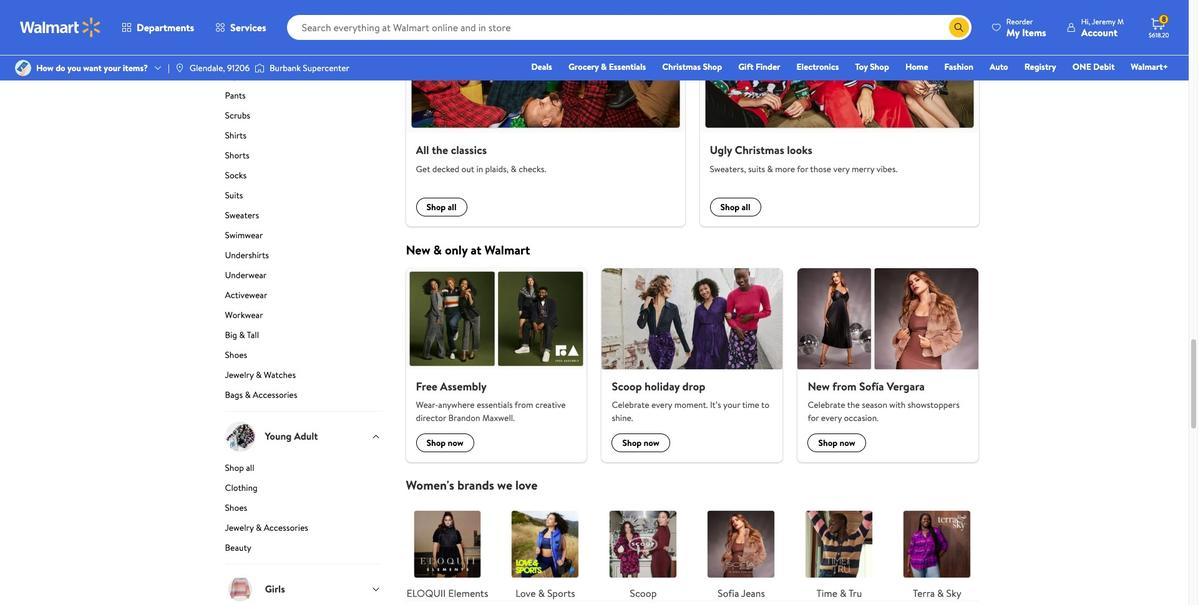 Task type: describe. For each thing, give the bounding box(es) containing it.
shop all for the
[[427, 201, 457, 213]]

shop all for christmas
[[721, 201, 751, 213]]

girls button
[[225, 564, 381, 605]]

Search search field
[[287, 15, 972, 40]]

all
[[416, 142, 429, 158]]

scoop holiday drop list item
[[595, 268, 791, 463]]

walmart
[[485, 241, 530, 258]]

maxwell.
[[483, 412, 515, 425]]

shorts link
[[225, 149, 381, 166]]

socks link
[[225, 169, 381, 186]]

deals link
[[526, 60, 558, 74]]

new for new & only at walmart
[[406, 241, 431, 258]]

deals
[[531, 61, 552, 73]]

& for grocery & essentials
[[601, 61, 607, 73]]

& inside ugly christmas looks sweaters, suits & more for those very merry vibes.
[[767, 163, 773, 175]]

grocery
[[569, 61, 599, 73]]

list for new & only at walmart
[[399, 268, 987, 463]]

for inside new from sofía vergara celebrate the season with showstoppers for every occasion.
[[808, 412, 819, 425]]

shoes for first the "shoes" link from the top
[[225, 349, 247, 361]]

sweaters
[[225, 209, 259, 221]]

from inside free assembly wear-anywhere essentials from creative director brandon maxwell.
[[515, 399, 533, 411]]

burbank supercenter
[[270, 62, 350, 74]]

the inside new from sofía vergara celebrate the season with showstoppers for every occasion.
[[847, 399, 860, 411]]

big & tall link
[[225, 329, 381, 346]]

& inside all the classics get decked out in plaids, & checks.
[[511, 163, 517, 175]]

undershirts
[[225, 249, 269, 261]]

2 shoes link from the top
[[225, 502, 381, 519]]

pajamas
[[225, 69, 255, 81]]

ugly christmas looks list item
[[693, 0, 987, 226]]

holiday
[[645, 379, 680, 394]]

love & sports
[[516, 587, 575, 601]]

suits
[[225, 189, 243, 201]]

out
[[462, 163, 474, 175]]

walmart+
[[1131, 61, 1169, 73]]

jewelry & accessories link
[[225, 522, 381, 539]]

sweaters link
[[225, 209, 381, 226]]

your inside the scoop holiday drop celebrate every moment. it's your time to shine.
[[724, 399, 741, 411]]

items
[[1022, 25, 1047, 39]]

jewelry for jewelry & watches
[[225, 369, 254, 381]]

items?
[[123, 62, 148, 74]]

& for jewelry & watches
[[256, 369, 262, 381]]

undershirts link
[[225, 249, 381, 266]]

graphic tees
[[225, 9, 273, 22]]

home
[[906, 61, 929, 73]]

0 vertical spatial christmas
[[663, 61, 701, 73]]

debit
[[1094, 61, 1115, 73]]

new & only at walmart
[[406, 241, 530, 258]]

shop inside all the classics list item
[[427, 201, 446, 213]]

jewelry & accessories
[[225, 522, 308, 534]]

very
[[834, 163, 850, 175]]

91206
[[227, 62, 250, 74]]

free
[[416, 379, 438, 394]]

the inside all the classics get decked out in plaids, & checks.
[[432, 142, 448, 158]]

eloquii elements
[[407, 587, 488, 601]]

it's
[[710, 399, 721, 411]]

looks
[[787, 142, 813, 158]]

with
[[890, 399, 906, 411]]

sofía
[[860, 379, 884, 394]]

walmart+ link
[[1126, 60, 1174, 74]]

search icon image
[[954, 22, 964, 32]]

time
[[817, 587, 838, 601]]

auto link
[[984, 60, 1014, 74]]

1 shoes link from the top
[[225, 349, 381, 366]]

jewelry & watches
[[225, 369, 296, 381]]

jeans inside sofia jeans link
[[741, 587, 765, 601]]

shop now for celebrate
[[623, 437, 660, 450]]

burbank
[[270, 62, 301, 74]]

pajamas & robes
[[225, 69, 289, 81]]

toy shop link
[[850, 60, 895, 74]]

creative
[[536, 399, 566, 411]]

suits
[[748, 163, 765, 175]]

jewelry & watches link
[[225, 369, 381, 386]]

one
[[1073, 61, 1092, 73]]

free assembly wear-anywhere essentials from creative director brandon maxwell.
[[416, 379, 566, 425]]

shop now for anywhere
[[427, 437, 464, 450]]

anywhere
[[438, 399, 475, 411]]

more
[[775, 163, 795, 175]]

account
[[1082, 25, 1118, 39]]

to
[[762, 399, 770, 411]]

christmas inside ugly christmas looks sweaters, suits & more for those very merry vibes.
[[735, 142, 785, 158]]

walmart image
[[20, 17, 101, 37]]

vergara
[[887, 379, 925, 394]]

scoop for scoop holiday drop celebrate every moment. it's your time to shine.
[[612, 379, 642, 394]]

all the classics list item
[[399, 0, 693, 226]]

m
[[1118, 16, 1124, 27]]

you
[[67, 62, 81, 74]]

Walmart Site-Wide search field
[[287, 15, 972, 40]]

electronics link
[[791, 60, 845, 74]]

every inside the scoop holiday drop celebrate every moment. it's your time to shine.
[[652, 399, 672, 411]]

& for bags & accessories
[[245, 389, 251, 401]]

robes
[[265, 69, 289, 81]]

big
[[225, 329, 237, 341]]

sweaters,
[[710, 163, 746, 175]]

services
[[230, 21, 266, 34]]

sofia jeans
[[718, 587, 765, 601]]

accessories for jewelry & accessories
[[264, 522, 308, 534]]

activewear link
[[225, 289, 381, 306]]

ugly
[[710, 142, 732, 158]]

christmas shop link
[[657, 60, 728, 74]]

young adult
[[265, 430, 318, 443]]

now for anywhere
[[448, 437, 464, 450]]

& for jewelry & accessories
[[256, 522, 262, 534]]

beauty
[[225, 542, 251, 554]]

sky
[[947, 587, 962, 601]]

young adult button
[[225, 411, 381, 462]]

now for celebrate
[[644, 437, 660, 450]]

all for the
[[448, 201, 457, 213]]

shop now for vergara
[[819, 437, 856, 450]]

christmas shop
[[663, 61, 722, 73]]

love & sports link
[[504, 503, 587, 601]]

8
[[1162, 14, 1167, 24]]

watches
[[264, 369, 296, 381]]

workwear
[[225, 309, 263, 321]]

underwear
[[225, 269, 267, 281]]

director
[[416, 412, 446, 425]]

scrubs
[[225, 109, 250, 121]]

brandon
[[449, 412, 480, 425]]

scoop for scoop
[[630, 587, 657, 601]]

& for big & tall
[[239, 329, 245, 341]]

shop inside 'scoop holiday drop' list item
[[623, 437, 642, 450]]

& for hoodies & sweatshirts
[[258, 29, 264, 42]]

|
[[168, 62, 170, 74]]

plaids,
[[485, 163, 509, 175]]

big & tall
[[225, 329, 259, 341]]



Task type: vqa. For each thing, say whether or not it's contained in the screenshot.
Sadie
no



Task type: locate. For each thing, give the bounding box(es) containing it.
0 vertical spatial the
[[432, 142, 448, 158]]

how do you want your items?
[[36, 62, 148, 74]]

3 list from the top
[[399, 493, 987, 601]]

0 vertical spatial new
[[406, 241, 431, 258]]

elements
[[448, 587, 488, 601]]

2 horizontal spatial all
[[742, 201, 751, 213]]

1 vertical spatial jewelry
[[225, 522, 254, 534]]

0 horizontal spatial the
[[432, 142, 448, 158]]

new inside new from sofía vergara celebrate the season with showstoppers for every occasion.
[[808, 379, 830, 394]]

0 vertical spatial every
[[652, 399, 672, 411]]

christmas right essentials
[[663, 61, 701, 73]]

shoes link down clothing link
[[225, 502, 381, 519]]

do
[[56, 62, 65, 74]]

jeans inside jeans link
[[225, 49, 246, 62]]

1 vertical spatial every
[[821, 412, 842, 425]]

accessories for bags & accessories
[[253, 389, 297, 401]]

fashion link
[[939, 60, 979, 74]]

0 vertical spatial accessories
[[253, 389, 297, 401]]

0 vertical spatial list
[[399, 0, 987, 226]]

list containing free assembly
[[399, 268, 987, 463]]

1 vertical spatial accessories
[[264, 522, 308, 534]]

0 horizontal spatial from
[[515, 399, 533, 411]]

1 horizontal spatial your
[[724, 399, 741, 411]]

in
[[477, 163, 483, 175]]

departments button
[[111, 12, 205, 42]]

1 horizontal spatial celebrate
[[808, 399, 846, 411]]

underwear link
[[225, 269, 381, 286]]

suits link
[[225, 189, 381, 206]]

1 horizontal spatial all
[[448, 201, 457, 213]]

jewelry for jewelry & accessories
[[225, 522, 254, 534]]

gift finder link
[[733, 60, 786, 74]]

 image left robes
[[255, 62, 265, 74]]

0 vertical spatial jewelry
[[225, 369, 254, 381]]

women's
[[406, 477, 455, 494]]

pants
[[225, 89, 246, 101]]

2 vertical spatial list
[[399, 493, 987, 601]]

shop all link
[[225, 462, 381, 479]]

1 now from the left
[[448, 437, 464, 450]]

your right want
[[104, 62, 121, 74]]

& right love
[[538, 587, 545, 601]]

clothing
[[225, 482, 258, 494]]

0 vertical spatial your
[[104, 62, 121, 74]]

0 vertical spatial jeans
[[225, 49, 246, 62]]

shoes
[[225, 349, 247, 361], [225, 502, 247, 514]]

1 horizontal spatial the
[[847, 399, 860, 411]]

all
[[448, 201, 457, 213], [742, 201, 751, 213], [246, 462, 254, 474]]

graphic tees link
[[225, 9, 381, 27]]

2 horizontal spatial shop all
[[721, 201, 751, 213]]

shoes link
[[225, 349, 381, 366], [225, 502, 381, 519]]

list containing eloquii elements
[[399, 493, 987, 601]]

shine.
[[612, 412, 633, 425]]

2 horizontal spatial shop now
[[819, 437, 856, 450]]

shoes down big
[[225, 349, 247, 361]]

every left occasion.
[[821, 412, 842, 425]]

1 vertical spatial the
[[847, 399, 860, 411]]

1 vertical spatial from
[[515, 399, 533, 411]]

shoes link up jewelry & watches link
[[225, 349, 381, 366]]

now inside free assembly list item
[[448, 437, 464, 450]]

accessories
[[253, 389, 297, 401], [264, 522, 308, 534]]

now inside 'scoop holiday drop' list item
[[644, 437, 660, 450]]

jewelry up bags
[[225, 369, 254, 381]]

8 $618.20
[[1149, 14, 1170, 39]]

from left creative
[[515, 399, 533, 411]]

& for time & tru
[[840, 587, 847, 601]]

1 vertical spatial for
[[808, 412, 819, 425]]

gift finder
[[739, 61, 781, 73]]

moment.
[[675, 399, 708, 411]]

0 horizontal spatial shop all
[[225, 462, 254, 474]]

2 shop now from the left
[[623, 437, 660, 450]]

0 horizontal spatial celebrate
[[612, 399, 650, 411]]

one debit
[[1073, 61, 1115, 73]]

1 vertical spatial new
[[808, 379, 830, 394]]

1 jewelry from the top
[[225, 369, 254, 381]]

1 vertical spatial shoes link
[[225, 502, 381, 519]]

2 celebrate from the left
[[808, 399, 846, 411]]

 image left how
[[15, 60, 31, 76]]

your right "it's"
[[724, 399, 741, 411]]

celebrate up occasion.
[[808, 399, 846, 411]]

workwear link
[[225, 309, 381, 326]]

accessories up beauty link
[[264, 522, 308, 534]]

all up clothing
[[246, 462, 254, 474]]

now down the scoop holiday drop celebrate every moment. it's your time to shine.
[[644, 437, 660, 450]]

girls
[[265, 583, 285, 596]]

jeans
[[225, 49, 246, 62], [741, 587, 765, 601]]

free assembly list item
[[399, 268, 595, 463]]

time
[[742, 399, 760, 411]]

list for women's brands we love
[[399, 493, 987, 601]]

all down the decked
[[448, 201, 457, 213]]

now for vergara
[[840, 437, 856, 450]]

0 horizontal spatial  image
[[15, 60, 31, 76]]

& right bags
[[245, 389, 251, 401]]

1 vertical spatial your
[[724, 399, 741, 411]]

jewelry up beauty
[[225, 522, 254, 534]]

0 horizontal spatial now
[[448, 437, 464, 450]]

all for christmas
[[742, 201, 751, 213]]

all inside list item
[[448, 201, 457, 213]]

registry link
[[1019, 60, 1062, 74]]

shop inside new from sofía vergara list item
[[819, 437, 838, 450]]

bags & accessories
[[225, 389, 297, 401]]

occasion.
[[844, 412, 879, 425]]

shop now inside free assembly list item
[[427, 437, 464, 450]]

time & tru
[[817, 587, 862, 601]]

1 vertical spatial jeans
[[741, 587, 765, 601]]

toy
[[855, 61, 868, 73]]

merry
[[852, 163, 875, 175]]

every down holiday
[[652, 399, 672, 411]]

0 vertical spatial scoop
[[612, 379, 642, 394]]

new left "only"
[[406, 241, 431, 258]]

shop all down the decked
[[427, 201, 457, 213]]

every inside new from sofía vergara celebrate the season with showstoppers for every occasion.
[[821, 412, 842, 425]]

list
[[399, 0, 987, 226], [399, 268, 987, 463], [399, 493, 987, 601]]

& left robes
[[257, 69, 263, 81]]

how
[[36, 62, 54, 74]]

& for new & only at walmart
[[434, 241, 442, 258]]

grocery & essentials link
[[563, 60, 652, 74]]

shop now down "director"
[[427, 437, 464, 450]]

tall
[[247, 329, 259, 341]]

at
[[471, 241, 482, 258]]

all inside ugly christmas looks list item
[[742, 201, 751, 213]]

& right 'suits'
[[767, 163, 773, 175]]

from left sofía
[[833, 379, 857, 394]]

shop all inside ugly christmas looks list item
[[721, 201, 751, 213]]

eloquii elements link
[[406, 503, 489, 601]]

1 horizontal spatial every
[[821, 412, 842, 425]]

& for love & sports
[[538, 587, 545, 601]]

celebrate inside new from sofía vergara celebrate the season with showstoppers for every occasion.
[[808, 399, 846, 411]]

shop now inside new from sofía vergara list item
[[819, 437, 856, 450]]

checks.
[[519, 163, 546, 175]]

new left sofía
[[808, 379, 830, 394]]

jeans up 91206 at the left of the page
[[225, 49, 246, 62]]

reorder my items
[[1007, 16, 1047, 39]]

0 vertical spatial shoes link
[[225, 349, 381, 366]]

auto
[[990, 61, 1009, 73]]

 image
[[175, 63, 185, 73]]

1 vertical spatial list
[[399, 268, 987, 463]]

home link
[[900, 60, 934, 74]]

1 celebrate from the left
[[612, 399, 650, 411]]

new for new from sofía vergara celebrate the season with showstoppers for every occasion.
[[808, 379, 830, 394]]

2 list from the top
[[399, 268, 987, 463]]

1 vertical spatial shoes
[[225, 502, 247, 514]]

terra & sky link
[[896, 503, 979, 601]]

 image for burbank supercenter
[[255, 62, 265, 74]]

registry
[[1025, 61, 1057, 73]]

new from sofía vergara list item
[[791, 268, 987, 463]]

shop inside ugly christmas looks list item
[[721, 201, 740, 213]]

1 shoes from the top
[[225, 349, 247, 361]]

now down brandon
[[448, 437, 464, 450]]

& left tru
[[840, 587, 847, 601]]

& left "only"
[[434, 241, 442, 258]]

hi,
[[1082, 16, 1091, 27]]

now inside new from sofía vergara list item
[[840, 437, 856, 450]]

jeans right "sofia"
[[741, 587, 765, 601]]

1 horizontal spatial shop now
[[623, 437, 660, 450]]

tru
[[849, 587, 862, 601]]

1 vertical spatial scoop
[[630, 587, 657, 601]]

0 horizontal spatial your
[[104, 62, 121, 74]]

for right more
[[797, 163, 809, 175]]

& down clothing
[[256, 522, 262, 534]]

1 horizontal spatial from
[[833, 379, 857, 394]]

shop now inside 'scoop holiday drop' list item
[[623, 437, 660, 450]]

2 shoes from the top
[[225, 502, 247, 514]]

the
[[432, 142, 448, 158], [847, 399, 860, 411]]

1 horizontal spatial jeans
[[741, 587, 765, 601]]

1 horizontal spatial christmas
[[735, 142, 785, 158]]

want
[[83, 62, 102, 74]]

shop all
[[427, 201, 457, 213], [721, 201, 751, 213], [225, 462, 254, 474]]

christmas up 'suits'
[[735, 142, 785, 158]]

from inside new from sofía vergara celebrate the season with showstoppers for every occasion.
[[833, 379, 857, 394]]

shop inside free assembly list item
[[427, 437, 446, 450]]

0 horizontal spatial all
[[246, 462, 254, 474]]

& up bags & accessories
[[256, 369, 262, 381]]

& left sky
[[938, 587, 944, 601]]

the up occasion.
[[847, 399, 860, 411]]

the right all
[[432, 142, 448, 158]]

shoes for 2nd the "shoes" link from the top
[[225, 502, 247, 514]]

shop now down shine.
[[623, 437, 660, 450]]

swimwear
[[225, 229, 263, 241]]

0 vertical spatial from
[[833, 379, 857, 394]]

scoop inside the scoop holiday drop celebrate every moment. it's your time to shine.
[[612, 379, 642, 394]]

0 vertical spatial for
[[797, 163, 809, 175]]

shop all up clothing
[[225, 462, 254, 474]]

shoes down clothing
[[225, 502, 247, 514]]

list containing all the classics
[[399, 0, 987, 226]]

0 horizontal spatial shop now
[[427, 437, 464, 450]]

time & tru link
[[798, 503, 881, 601]]

brands
[[457, 477, 494, 494]]

0 horizontal spatial every
[[652, 399, 672, 411]]

2 now from the left
[[644, 437, 660, 450]]

shop all inside all the classics list item
[[427, 201, 457, 213]]

& down tees
[[258, 29, 264, 42]]

wear-
[[416, 399, 438, 411]]

all down 'suits'
[[742, 201, 751, 213]]

1 horizontal spatial new
[[808, 379, 830, 394]]

1 shop now from the left
[[427, 437, 464, 450]]

2 jewelry from the top
[[225, 522, 254, 534]]

new from sofía vergara celebrate the season with showstoppers for every occasion.
[[808, 379, 960, 425]]

celebrate up shine.
[[612, 399, 650, 411]]

for inside ugly christmas looks sweaters, suits & more for those very merry vibes.
[[797, 163, 809, 175]]

 image for how do you want your items?
[[15, 60, 31, 76]]

ugly christmas looks sweaters, suits & more for those very merry vibes.
[[710, 142, 898, 175]]

sports
[[547, 587, 575, 601]]

1 horizontal spatial  image
[[255, 62, 265, 74]]

& for pajamas & robes
[[257, 69, 263, 81]]

3 shop now from the left
[[819, 437, 856, 450]]

assembly
[[440, 379, 487, 394]]

 image
[[15, 60, 31, 76], [255, 62, 265, 74]]

get
[[416, 163, 430, 175]]

0 horizontal spatial christmas
[[663, 61, 701, 73]]

swimwear link
[[225, 229, 381, 246]]

& for terra & sky
[[938, 587, 944, 601]]

0 horizontal spatial new
[[406, 241, 431, 258]]

hoodies & sweatshirts
[[225, 29, 309, 42]]

1 list from the top
[[399, 0, 987, 226]]

& left tall
[[239, 329, 245, 341]]

shirts
[[225, 129, 247, 141]]

activewear
[[225, 289, 267, 301]]

accessories down 'watches'
[[253, 389, 297, 401]]

shorts
[[225, 149, 249, 161]]

&
[[258, 29, 264, 42], [601, 61, 607, 73], [257, 69, 263, 81], [511, 163, 517, 175], [767, 163, 773, 175], [434, 241, 442, 258], [239, 329, 245, 341], [256, 369, 262, 381], [245, 389, 251, 401], [256, 522, 262, 534], [538, 587, 545, 601], [840, 587, 847, 601], [938, 587, 944, 601]]

vibes.
[[877, 163, 898, 175]]

& right grocery on the top of the page
[[601, 61, 607, 73]]

now down occasion.
[[840, 437, 856, 450]]

for left occasion.
[[808, 412, 819, 425]]

0 horizontal spatial jeans
[[225, 49, 246, 62]]

scrubs link
[[225, 109, 381, 126]]

electronics
[[797, 61, 839, 73]]

0 vertical spatial shoes
[[225, 349, 247, 361]]

tees
[[257, 9, 273, 22]]

2 horizontal spatial now
[[840, 437, 856, 450]]

1 horizontal spatial now
[[644, 437, 660, 450]]

drop
[[683, 379, 706, 394]]

women's brands we love
[[406, 477, 538, 494]]

1 horizontal spatial shop all
[[427, 201, 457, 213]]

& right plaids,
[[511, 163, 517, 175]]

celebrate inside the scoop holiday drop celebrate every moment. it's your time to shine.
[[612, 399, 650, 411]]

season
[[862, 399, 888, 411]]

sofia jeans link
[[700, 503, 783, 601]]

1 vertical spatial christmas
[[735, 142, 785, 158]]

terra
[[913, 587, 935, 601]]

adult
[[294, 430, 318, 443]]

scoop
[[612, 379, 642, 394], [630, 587, 657, 601]]

shop now down occasion.
[[819, 437, 856, 450]]

3 now from the left
[[840, 437, 856, 450]]

shop all down sweaters,
[[721, 201, 751, 213]]



